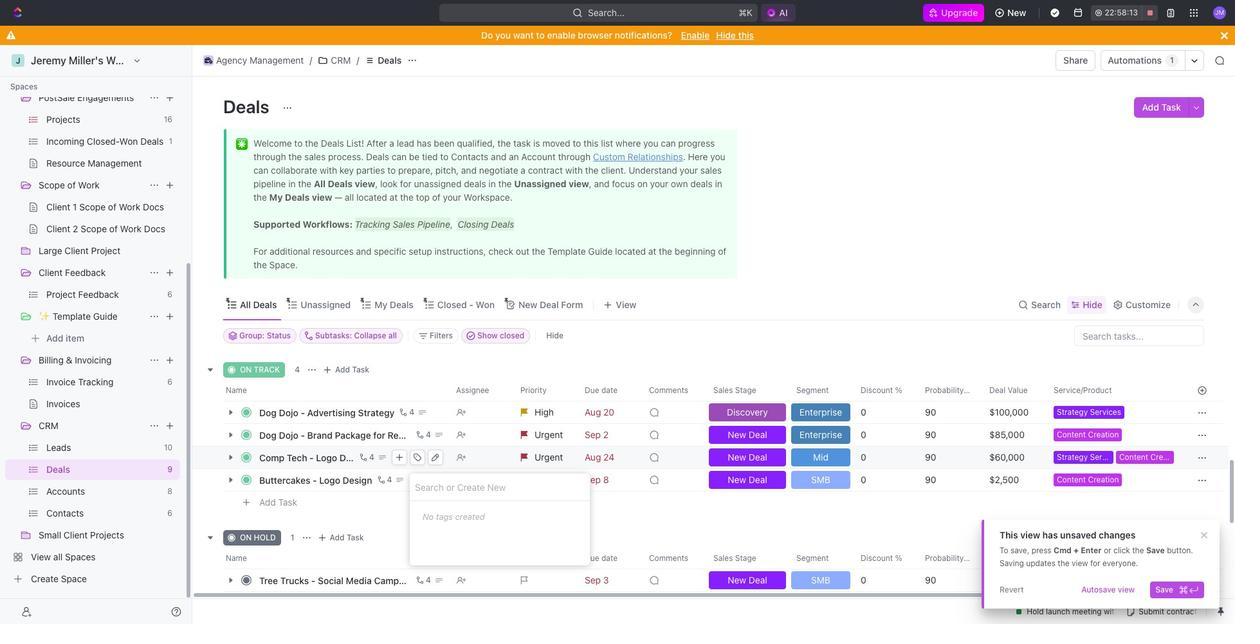 Task type: describe. For each thing, give the bounding box(es) containing it.
dog for dog dojo - brand package for rebranding
[[259, 429, 277, 440]]

of
[[67, 179, 76, 190]]

all deals
[[240, 299, 277, 310]]

tags
[[436, 512, 453, 522]]

client feedback link
[[39, 262, 144, 283]]

unassigned link
[[298, 296, 351, 314]]

customize
[[1126, 299, 1171, 310]]

this
[[738, 30, 754, 41]]

hide inside button
[[546, 331, 564, 340]]

0 button for $85,000
[[853, 423, 917, 446]]

✨ template guide
[[39, 311, 118, 322]]

unassigned
[[301, 299, 351, 310]]

✨ template guide link
[[39, 306, 144, 327]]

enter
[[1081, 546, 1102, 555]]

brand
[[307, 429, 333, 440]]

buttercakes
[[259, 474, 310, 485]]

search
[[1031, 299, 1061, 310]]

task up media
[[347, 533, 364, 542]]

90 button for $85,000
[[917, 423, 982, 446]]

$60,000
[[989, 452, 1025, 463]]

0 for $60,000
[[861, 452, 866, 463]]

buttercakes - logo design
[[259, 474, 372, 485]]

add task button down buttercakes
[[253, 495, 302, 510]]

spaces
[[10, 82, 38, 91]]

- for strategy
[[301, 407, 305, 418]]

enable
[[681, 30, 710, 41]]

0 vertical spatial crm link
[[315, 53, 354, 68]]

on hold
[[240, 533, 276, 542]]

click
[[1114, 546, 1130, 555]]

dojo for advertising
[[279, 407, 298, 418]]

on track
[[240, 365, 280, 374]]

0 button for $100,000
[[853, 401, 917, 424]]

hide button
[[1067, 296, 1106, 314]]

no tags created
[[423, 512, 485, 522]]

$100,000
[[989, 407, 1029, 418]]

business time image inside tree
[[13, 72, 23, 80]]

advertising
[[307, 407, 356, 418]]

$85,000
[[989, 429, 1025, 440]]

work
[[78, 179, 100, 190]]

my deals link
[[372, 296, 414, 314]]

agency inside sidebar 'navigation'
[[31, 70, 62, 81]]

$100,000 button
[[982, 401, 1046, 424]]

client feedback
[[39, 267, 106, 278]]

track
[[254, 365, 280, 374]]

0 vertical spatial management
[[250, 55, 304, 66]]

created
[[455, 512, 485, 522]]

everyone.
[[1103, 558, 1138, 568]]

closed - won link
[[435, 296, 495, 314]]

add task up advertising
[[335, 365, 369, 374]]

to
[[536, 30, 545, 41]]

scope of work link
[[39, 175, 144, 196]]

$60,000 button
[[982, 446, 1046, 469]]

0 for $100,000
[[861, 407, 866, 418]]

4 for comp tech - logo design
[[369, 452, 374, 462]]

- left 'won'
[[469, 299, 473, 310]]

strategy
[[358, 407, 395, 418]]

add task button down automations
[[1135, 97, 1189, 118]]

postsale engagements link
[[39, 87, 144, 108]]

automations
[[1108, 55, 1162, 66]]

upgrade
[[941, 7, 978, 18]]

4 button for tree trucks - social media campaign
[[414, 574, 433, 587]]

1 horizontal spatial agency management link
[[200, 53, 307, 68]]

billing & invoicing link
[[39, 350, 144, 371]]

save inside save button
[[1156, 585, 1173, 594]]

unsaved
[[1060, 529, 1097, 540]]

notifications?
[[615, 30, 672, 41]]

add up advertising
[[335, 365, 350, 374]]

tree inside sidebar 'navigation'
[[5, 0, 180, 589]]

90 button for $60,000
[[917, 446, 982, 469]]

crm inside sidebar 'navigation'
[[39, 420, 59, 431]]

search...
[[588, 7, 625, 18]]

new for new deal form
[[519, 299, 537, 310]]

engagements
[[77, 92, 134, 103]]

agency management inside tree
[[31, 70, 119, 81]]

template
[[53, 311, 91, 322]]

my
[[375, 299, 387, 310]]

dog dojo - brand package for rebranding
[[259, 429, 437, 440]]

do
[[481, 30, 493, 41]]

won
[[476, 299, 495, 310]]

- for design
[[310, 452, 314, 463]]

on for on hold
[[240, 533, 252, 542]]

new for new
[[1008, 7, 1026, 18]]

want
[[513, 30, 534, 41]]

1 horizontal spatial view
[[1072, 558, 1088, 568]]

postsale engagements
[[39, 92, 134, 103]]

for inside this view has unsaved changes to save, press cmd + enter or click the save button. saving updates the view for everyone.
[[1090, 558, 1101, 568]]

package
[[335, 429, 371, 440]]

comp
[[259, 452, 285, 463]]

task down buttercakes
[[278, 496, 297, 507]]

dog dojo - advertising strategy
[[259, 407, 395, 418]]

5 90 button from the top
[[917, 569, 982, 592]]

add task button up the tree trucks - social media campaign
[[314, 530, 369, 546]]

save inside this view has unsaved changes to save, press cmd + enter or click the save button. saving updates the view for everyone.
[[1146, 546, 1165, 555]]

✨
[[39, 311, 50, 322]]

feedback
[[65, 267, 106, 278]]

management inside tree
[[64, 70, 119, 81]]

all
[[240, 299, 251, 310]]

add task up the tree trucks - social media campaign
[[330, 533, 364, 542]]

comp tech - logo design
[[259, 452, 369, 463]]

saving
[[1000, 558, 1024, 568]]

0 vertical spatial 1
[[1170, 55, 1174, 65]]

hide button
[[541, 328, 569, 344]]

save button
[[1150, 582, 1204, 598]]

0 button for $2,500
[[853, 468, 917, 492]]

tech
[[287, 452, 307, 463]]

add task down automations
[[1142, 102, 1181, 113]]

2 / from the left
[[357, 55, 359, 66]]

new deal form link
[[516, 296, 583, 314]]

$2,500
[[989, 474, 1019, 485]]

- for package
[[301, 429, 305, 440]]

1 horizontal spatial agency management
[[216, 55, 304, 66]]

revert button
[[995, 582, 1029, 598]]

- down the comp tech - logo design
[[313, 474, 317, 485]]

upgrade link
[[923, 4, 984, 22]]

closed
[[437, 299, 467, 310]]

business time image inside agency management link
[[204, 57, 212, 64]]

autosave view button
[[1076, 582, 1140, 598]]



Task type: vqa. For each thing, say whether or not it's contained in the screenshot.
the right '1'
yes



Task type: locate. For each thing, give the bounding box(es) containing it.
new
[[1008, 7, 1026, 18], [519, 299, 537, 310]]

1 horizontal spatial the
[[1132, 546, 1144, 555]]

0 button
[[853, 401, 917, 424], [853, 423, 917, 446], [853, 446, 917, 469], [853, 468, 917, 492], [853, 569, 917, 592]]

view down + at the right bottom
[[1072, 558, 1088, 568]]

4 for dog dojo - brand package for rebranding
[[426, 430, 431, 439]]

1 vertical spatial on
[[240, 533, 252, 542]]

postsale
[[39, 92, 75, 103]]

hide inside dropdown button
[[1083, 299, 1103, 310]]

on for on track
[[240, 365, 252, 374]]

on
[[240, 365, 252, 374], [240, 533, 252, 542]]

2 dojo from the top
[[279, 429, 298, 440]]

new inside new deal form link
[[519, 299, 537, 310]]

1 vertical spatial logo
[[319, 474, 340, 485]]

- left advertising
[[301, 407, 305, 418]]

90 for $100,000
[[925, 407, 936, 418]]

billing & invoicing
[[39, 354, 112, 365]]

1 vertical spatial 1
[[291, 533, 294, 542]]

view down everyone.
[[1118, 585, 1135, 594]]

no
[[423, 512, 434, 522]]

0 vertical spatial the
[[1132, 546, 1144, 555]]

0 vertical spatial dojo
[[279, 407, 298, 418]]

0 vertical spatial on
[[240, 365, 252, 374]]

Search tasks... text field
[[1075, 326, 1204, 345]]

2 horizontal spatial hide
[[1083, 299, 1103, 310]]

4 button for buttercakes - logo design
[[375, 474, 394, 486]]

0 vertical spatial for
[[373, 429, 385, 440]]

management
[[250, 55, 304, 66], [64, 70, 119, 81]]

0 vertical spatial agency
[[216, 55, 247, 66]]

sidebar navigation
[[0, 0, 192, 624]]

this view has unsaved changes to save, press cmd + enter or click the save button. saving updates the view for everyone.
[[1000, 529, 1193, 568]]

4 button for dog dojo - advertising strategy
[[397, 406, 416, 419]]

logo down the "brand"
[[316, 452, 337, 463]]

guide
[[93, 311, 118, 322]]

0 horizontal spatial management
[[64, 70, 119, 81]]

4 0 button from the top
[[853, 468, 917, 492]]

the
[[1132, 546, 1144, 555], [1058, 558, 1070, 568]]

add down automations
[[1142, 102, 1159, 113]]

0 horizontal spatial 1
[[291, 533, 294, 542]]

agency management
[[216, 55, 304, 66], [31, 70, 119, 81]]

agency
[[216, 55, 247, 66], [31, 70, 62, 81]]

90 button for $2,500
[[917, 468, 982, 492]]

- for media
[[311, 575, 315, 586]]

1 right automations
[[1170, 55, 1174, 65]]

1 vertical spatial for
[[1090, 558, 1101, 568]]

updates
[[1026, 558, 1056, 568]]

3 90 from the top
[[925, 452, 936, 463]]

1 right hold
[[291, 533, 294, 542]]

1 vertical spatial new
[[519, 299, 537, 310]]

5 0 from the top
[[861, 575, 866, 585]]

1 vertical spatial design
[[343, 474, 372, 485]]

2 0 from the top
[[861, 429, 866, 440]]

1 90 button from the top
[[917, 401, 982, 424]]

0 vertical spatial crm
[[331, 55, 351, 66]]

new left deal
[[519, 299, 537, 310]]

add up the tree trucks - social media campaign
[[330, 533, 345, 542]]

1 vertical spatial view
[[1072, 558, 1088, 568]]

- left the social
[[311, 575, 315, 586]]

3 90 button from the top
[[917, 446, 982, 469]]

client
[[39, 267, 63, 278]]

1 vertical spatial agency
[[31, 70, 62, 81]]

2 horizontal spatial view
[[1118, 585, 1135, 594]]

hide down new deal form link
[[546, 331, 564, 340]]

1 horizontal spatial business time image
[[204, 57, 212, 64]]

on left hold
[[240, 533, 252, 542]]

0 vertical spatial dog
[[259, 407, 277, 418]]

billing
[[39, 354, 64, 365]]

scope
[[39, 179, 65, 190]]

3 0 from the top
[[861, 452, 866, 463]]

1 dog from the top
[[259, 407, 277, 418]]

search button
[[1015, 296, 1065, 314]]

or
[[1104, 546, 1111, 555]]

5 90 from the top
[[925, 575, 936, 585]]

tree trucks - social media campaign
[[259, 575, 417, 586]]

90 button left $85,000
[[917, 423, 982, 446]]

1 90 from the top
[[925, 407, 936, 418]]

2 vertical spatial hide
[[546, 331, 564, 340]]

- left the "brand"
[[301, 429, 305, 440]]

4 button for comp tech - logo design
[[357, 451, 376, 464]]

0 button for $60,000
[[853, 446, 917, 469]]

you
[[495, 30, 511, 41]]

90 button left $2,500
[[917, 468, 982, 492]]

tree containing agency management
[[5, 0, 180, 589]]

0 horizontal spatial for
[[373, 429, 385, 440]]

changes
[[1099, 529, 1136, 540]]

90 for $85,000
[[925, 429, 936, 440]]

0 vertical spatial hide
[[716, 30, 736, 41]]

to
[[1000, 546, 1008, 555]]

customize button
[[1109, 296, 1175, 314]]

1 horizontal spatial management
[[250, 55, 304, 66]]

0 horizontal spatial crm
[[39, 420, 59, 431]]

0 vertical spatial save
[[1146, 546, 1165, 555]]

1 vertical spatial hide
[[1083, 299, 1103, 310]]

0 for $2,500
[[861, 474, 866, 485]]

1 vertical spatial dog
[[259, 429, 277, 440]]

new deal form
[[519, 299, 583, 310]]

1 / from the left
[[310, 55, 312, 66]]

0 horizontal spatial agency management
[[31, 70, 119, 81]]

1 vertical spatial business time image
[[13, 72, 23, 80]]

22:58:13
[[1105, 8, 1138, 17]]

autosave view
[[1082, 585, 1135, 594]]

4 button
[[397, 406, 416, 419], [414, 428, 433, 441], [357, 451, 376, 464], [375, 474, 394, 486], [414, 574, 433, 587]]

1 horizontal spatial /
[[357, 55, 359, 66]]

&
[[66, 354, 72, 365]]

logo down the comp tech - logo design
[[319, 474, 340, 485]]

1
[[1170, 55, 1174, 65], [291, 533, 294, 542]]

0 horizontal spatial new
[[519, 299, 537, 310]]

campaign
[[374, 575, 417, 586]]

dog down the track
[[259, 407, 277, 418]]

2 on from the top
[[240, 533, 252, 542]]

view up 'save,'
[[1021, 529, 1040, 540]]

social
[[318, 575, 344, 586]]

4 0 from the top
[[861, 474, 866, 485]]

90 button left "$100,000"
[[917, 401, 982, 424]]

2 90 from the top
[[925, 429, 936, 440]]

90 button left $60,000
[[917, 446, 982, 469]]

crm
[[331, 55, 351, 66], [39, 420, 59, 431]]

business time image
[[204, 57, 212, 64], [13, 72, 23, 80]]

my deals
[[375, 299, 414, 310]]

0 vertical spatial business time image
[[204, 57, 212, 64]]

90 button for $100,000
[[917, 401, 982, 424]]

press
[[1032, 546, 1052, 555]]

0 horizontal spatial /
[[310, 55, 312, 66]]

0 horizontal spatial view
[[1021, 529, 1040, 540]]

dog
[[259, 407, 277, 418], [259, 429, 277, 440]]

2 dog from the top
[[259, 429, 277, 440]]

hide right search on the top right of the page
[[1083, 299, 1103, 310]]

dojo for brand
[[279, 429, 298, 440]]

deals link
[[362, 53, 405, 68]]

dog for dog dojo - advertising strategy
[[259, 407, 277, 418]]

4 for dog dojo - advertising strategy
[[409, 407, 414, 417]]

task up strategy at the left of page
[[352, 365, 369, 374]]

0 vertical spatial new
[[1008, 7, 1026, 18]]

1 vertical spatial save
[[1156, 585, 1173, 594]]

hide
[[716, 30, 736, 41], [1083, 299, 1103, 310], [546, 331, 564, 340]]

2 0 button from the top
[[853, 423, 917, 446]]

0 horizontal spatial business time image
[[13, 72, 23, 80]]

1 dojo from the top
[[279, 407, 298, 418]]

0 vertical spatial agency management
[[216, 55, 304, 66]]

0 vertical spatial logo
[[316, 452, 337, 463]]

hold
[[254, 533, 276, 542]]

view for autosave
[[1118, 585, 1135, 594]]

Search or Create New text field
[[410, 474, 590, 501]]

view for this
[[1021, 529, 1040, 540]]

revert
[[1000, 585, 1024, 594]]

view
[[1021, 529, 1040, 540], [1072, 558, 1088, 568], [1118, 585, 1135, 594]]

4 for buttercakes - logo design
[[387, 475, 392, 484]]

4 button for dog dojo - brand package for rebranding
[[414, 428, 433, 441]]

for down enter
[[1090, 558, 1101, 568]]

1 horizontal spatial new
[[1008, 7, 1026, 18]]

tree
[[5, 0, 180, 589]]

4 90 button from the top
[[917, 468, 982, 492]]

tree
[[259, 575, 278, 586]]

90 button left 'revert' at bottom right
[[917, 569, 982, 592]]

1 horizontal spatial for
[[1090, 558, 1101, 568]]

1 horizontal spatial 1
[[1170, 55, 1174, 65]]

new button
[[990, 3, 1034, 23]]

0 vertical spatial design
[[340, 452, 369, 463]]

has
[[1043, 529, 1058, 540]]

1 vertical spatial crm link
[[39, 416, 144, 436]]

1 horizontal spatial crm link
[[315, 53, 354, 68]]

dojo up tech on the left bottom of page
[[279, 429, 298, 440]]

media
[[346, 575, 372, 586]]

form
[[561, 299, 583, 310]]

5 0 button from the top
[[853, 569, 917, 592]]

dojo left advertising
[[279, 407, 298, 418]]

1 horizontal spatial hide
[[716, 30, 736, 41]]

1 vertical spatial the
[[1058, 558, 1070, 568]]

4 for tree trucks - social media campaign
[[426, 575, 431, 585]]

scope of work
[[39, 179, 100, 190]]

0 horizontal spatial agency management link
[[31, 66, 178, 86]]

2 vertical spatial view
[[1118, 585, 1135, 594]]

task down automations
[[1162, 102, 1181, 113]]

0 horizontal spatial crm link
[[39, 416, 144, 436]]

0 horizontal spatial the
[[1058, 558, 1070, 568]]

new right upgrade
[[1008, 7, 1026, 18]]

autosave
[[1082, 585, 1116, 594]]

1 0 button from the top
[[853, 401, 917, 424]]

- right tech on the left bottom of page
[[310, 452, 314, 463]]

for down strategy at the left of page
[[373, 429, 385, 440]]

on left the track
[[240, 365, 252, 374]]

add down buttercakes
[[259, 496, 276, 507]]

browser
[[578, 30, 612, 41]]

0 horizontal spatial agency
[[31, 70, 62, 81]]

share
[[1064, 55, 1088, 66]]

2 90 button from the top
[[917, 423, 982, 446]]

do you want to enable browser notifications? enable hide this
[[481, 30, 754, 41]]

save down button.
[[1156, 585, 1173, 594]]

the right click
[[1132, 546, 1144, 555]]

add task button
[[1135, 97, 1189, 118], [320, 362, 374, 378], [253, 495, 302, 510], [314, 530, 369, 546]]

new inside new button
[[1008, 7, 1026, 18]]

dojo
[[279, 407, 298, 418], [279, 429, 298, 440]]

0 for $85,000
[[861, 429, 866, 440]]

dog up "comp"
[[259, 429, 277, 440]]

view inside autosave view button
[[1118, 585, 1135, 594]]

4 90 from the top
[[925, 474, 936, 485]]

hide left this
[[716, 30, 736, 41]]

agency management link
[[200, 53, 307, 68], [31, 66, 178, 86]]

90 for $60,000
[[925, 452, 936, 463]]

1 0 from the top
[[861, 407, 866, 418]]

this
[[1000, 529, 1018, 540]]

crm link
[[315, 53, 354, 68], [39, 416, 144, 436]]

1 vertical spatial crm
[[39, 420, 59, 431]]

1 vertical spatial dojo
[[279, 429, 298, 440]]

90 for $2,500
[[925, 474, 936, 485]]

1 vertical spatial agency management
[[31, 70, 119, 81]]

3 0 button from the top
[[853, 446, 917, 469]]

the down cmd
[[1058, 558, 1070, 568]]

add task down buttercakes
[[259, 496, 297, 507]]

save left button.
[[1146, 546, 1165, 555]]

22:58:13 button
[[1091, 5, 1158, 21]]

90 button
[[917, 401, 982, 424], [917, 423, 982, 446], [917, 446, 982, 469], [917, 468, 982, 492], [917, 569, 982, 592]]

closed - won
[[437, 299, 495, 310]]

add task button up advertising
[[320, 362, 374, 378]]

button.
[[1167, 546, 1193, 555]]

1 horizontal spatial crm
[[331, 55, 351, 66]]

1 vertical spatial management
[[64, 70, 119, 81]]

invoicing
[[75, 354, 112, 365]]

0 horizontal spatial hide
[[546, 331, 564, 340]]

0 vertical spatial view
[[1021, 529, 1040, 540]]

1 horizontal spatial agency
[[216, 55, 247, 66]]

deal
[[540, 299, 559, 310]]

1 on from the top
[[240, 365, 252, 374]]



